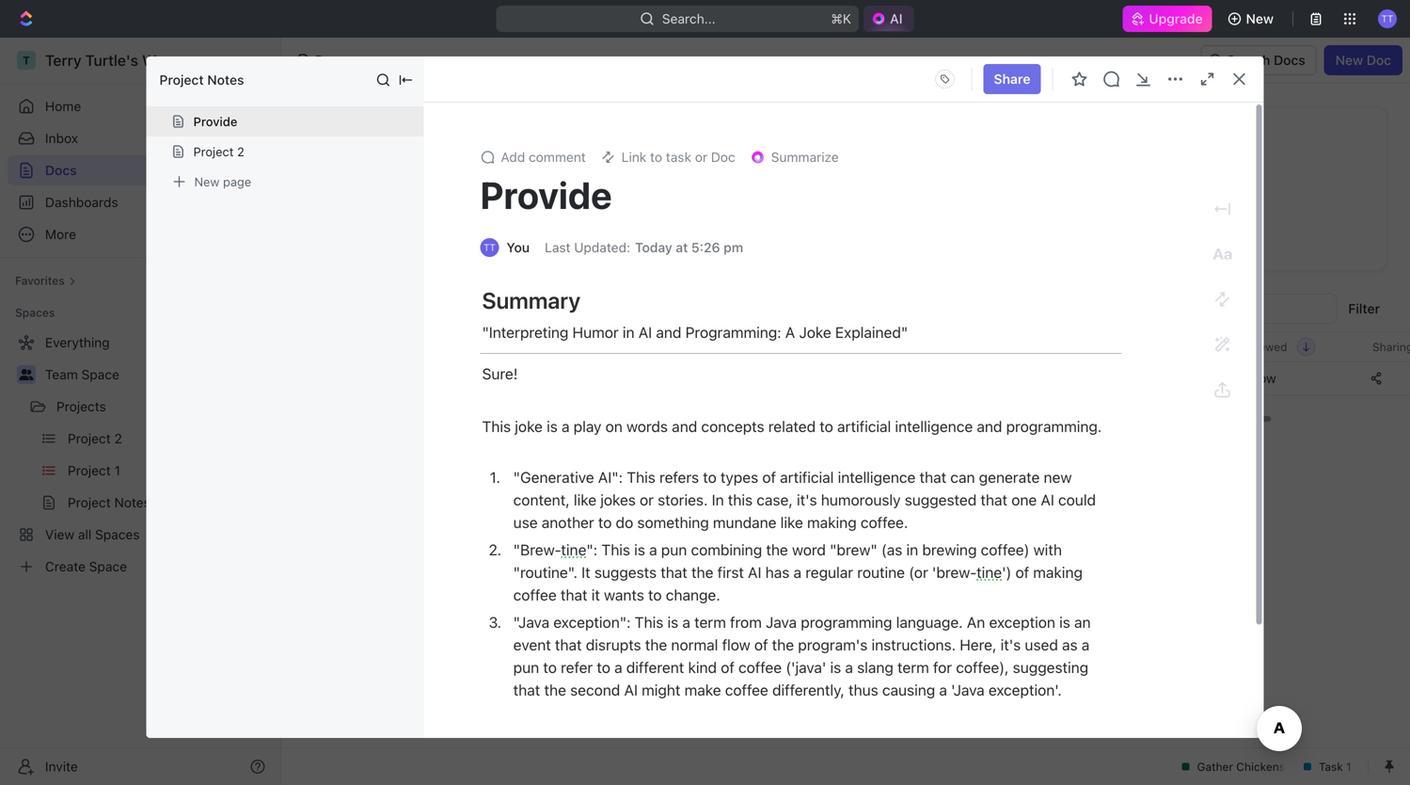 Task type: locate. For each thing, give the bounding box(es) containing it.
or right task
[[695, 149, 708, 165]]

0 vertical spatial in
[[623, 323, 635, 341]]

artificial right related
[[838, 417, 892, 435]]

provide up project 2
[[193, 114, 238, 128]]

now
[[1252, 370, 1277, 386]]

to right wants
[[649, 586, 662, 604]]

term up normal
[[695, 613, 727, 631]]

notes inside button
[[396, 370, 433, 386]]

1 vertical spatial it's
[[1001, 636, 1022, 654]]

brewing
[[923, 541, 977, 559]]

1 vertical spatial doc
[[711, 149, 736, 165]]

('java'
[[786, 658, 827, 676]]

you
[[507, 240, 530, 255]]

2 horizontal spatial new
[[1336, 52, 1364, 68]]

tree containing team space
[[8, 328, 273, 582]]

project notes button
[[328, 360, 643, 397]]

0 horizontal spatial new
[[194, 175, 220, 189]]

or inside link to task or doc 'dropdown button'
[[695, 149, 708, 165]]

1 horizontal spatial doc
[[1367, 52, 1392, 68]]

1 date from the left
[[1072, 340, 1097, 353]]

to right link
[[650, 149, 663, 165]]

0 vertical spatial coffee
[[514, 586, 557, 604]]

search docs button
[[1201, 45, 1317, 75]]

sidebar navigation
[[0, 38, 281, 785]]

intelligence up humorously
[[838, 468, 916, 486]]

intelligence up can
[[896, 417, 973, 435]]

1 horizontal spatial date
[[1223, 340, 1248, 353]]

1 horizontal spatial it's
[[1001, 636, 1022, 654]]

1 horizontal spatial artificial
[[838, 417, 892, 435]]

0 vertical spatial new
[[1247, 11, 1274, 26]]

it's
[[797, 491, 818, 509], [1001, 636, 1022, 654]]

0 vertical spatial doc
[[1367, 52, 1392, 68]]

used
[[1025, 636, 1059, 654]]

or inside "generative ai": this refers to types of artificial intelligence that can generate new content, like jokes or stories. in this case, it's humorously suggested that one ai could use another to do something mundane like making coffee. "brew-tine": this is a pun combining the word "brew" (as in brewing coffee) with "routine". it suggests that the first ai has a regular routine (or 'brew-tine') of making coffee that it wants to change. "java exception": this is a term from java programming language. an exception is an event that disrupts the normal flow of the program's instructions. here, it's used as a pun to refer to a different kind of coffee ('java' is a slang term for coffee), suggesting that the second ai might make coffee differently, thus causing a 'java exception'.
[[640, 491, 654, 509]]

coffee right make
[[725, 681, 769, 699]]

2 vertical spatial project
[[348, 370, 393, 386]]

might
[[642, 681, 681, 699]]

1 vertical spatial tt
[[484, 242, 496, 253]]

tree inside sidebar navigation
[[8, 328, 273, 582]]

docs down inbox
[[45, 162, 77, 178]]

tab list
[[327, 294, 777, 331]]

of
[[763, 468, 777, 486], [1016, 563, 1030, 581], [755, 636, 769, 654], [721, 658, 735, 676]]

0 horizontal spatial docs
[[45, 162, 77, 178]]

cell
[[304, 361, 325, 395], [654, 361, 842, 395], [842, 361, 1061, 395], [1061, 361, 1211, 395]]

1 horizontal spatial term
[[898, 658, 930, 676]]

1 row from the top
[[304, 331, 1411, 362]]

project notes
[[160, 72, 244, 88], [348, 370, 433, 386]]

a down for
[[940, 681, 948, 699]]

doc right task
[[711, 149, 736, 165]]

that
[[920, 468, 947, 486], [981, 491, 1008, 509], [661, 563, 688, 581], [561, 586, 588, 604], [555, 636, 582, 654], [514, 681, 541, 699]]

joke
[[515, 417, 543, 435]]

dashboards
[[45, 194, 118, 210]]

this
[[482, 417, 511, 435], [627, 468, 656, 486], [602, 541, 631, 559], [635, 613, 664, 631]]

summarize button
[[743, 144, 847, 170]]

is right joke
[[547, 417, 558, 435]]

2 vertical spatial new
[[194, 175, 220, 189]]

and right "words"
[[672, 417, 698, 435]]

1 horizontal spatial like
[[781, 513, 804, 531]]

0 vertical spatial project notes
[[160, 72, 244, 88]]

types
[[721, 468, 759, 486]]

ai right '⌘k' at right top
[[890, 11, 903, 26]]

doc down the tt dropdown button
[[1367, 52, 1392, 68]]

a down something
[[650, 541, 658, 559]]

inbox
[[45, 130, 78, 146]]

date updated
[[1072, 340, 1144, 353]]

a
[[786, 323, 796, 341]]

notes left the sure!
[[396, 370, 433, 386]]

or
[[695, 149, 708, 165], [640, 491, 654, 509]]

1 vertical spatial project
[[193, 144, 234, 159]]

0 horizontal spatial project notes
[[160, 72, 244, 88]]

1 horizontal spatial notes
[[396, 370, 433, 386]]

dashboards link
[[8, 187, 273, 217]]

of right flow
[[755, 636, 769, 654]]

docs inside button
[[1275, 52, 1306, 68]]

team space link
[[45, 360, 269, 390]]

in
[[712, 491, 724, 509]]

0 horizontal spatial artificial
[[780, 468, 834, 486]]

tree
[[8, 328, 273, 582]]

suggesting
[[1013, 658, 1089, 676]]

making down with
[[1034, 563, 1083, 581]]

1 cell from the left
[[304, 361, 325, 395]]

the up change.
[[692, 563, 714, 581]]

user group image
[[19, 369, 33, 380]]

doc inside link to task or doc 'dropdown button'
[[711, 149, 736, 165]]

for
[[934, 658, 953, 676]]

ai button
[[864, 6, 914, 32]]

like down case,
[[781, 513, 804, 531]]

1 vertical spatial intelligence
[[838, 468, 916, 486]]

ai left location
[[639, 323, 652, 341]]

(or
[[909, 563, 929, 581]]

from
[[730, 613, 762, 631]]

new left page
[[194, 175, 220, 189]]

new inside button
[[1336, 52, 1364, 68]]

new right search docs
[[1336, 52, 1364, 68]]

0 vertical spatial notes
[[207, 72, 244, 88]]

ai":
[[598, 468, 623, 486]]

0 horizontal spatial like
[[574, 491, 597, 509]]

a down the disrupts
[[615, 658, 623, 676]]

2 vertical spatial coffee
[[725, 681, 769, 699]]

date up just
[[1223, 340, 1248, 353]]

word
[[793, 541, 826, 559]]

1 horizontal spatial making
[[1034, 563, 1083, 581]]

coffee down flow
[[739, 658, 782, 676]]

home link
[[8, 91, 273, 121]]

0 horizontal spatial provide
[[193, 114, 238, 128]]

0 horizontal spatial or
[[640, 491, 654, 509]]

0 horizontal spatial pun
[[514, 658, 540, 676]]

1 vertical spatial artificial
[[780, 468, 834, 486]]

0 vertical spatial pun
[[662, 541, 687, 559]]

0 vertical spatial project
[[160, 72, 204, 88]]

link
[[622, 149, 647, 165]]

1 vertical spatial like
[[781, 513, 804, 531]]

date left updated
[[1072, 340, 1097, 353]]

home
[[45, 98, 81, 114]]

page
[[223, 175, 251, 189]]

in right the '(as' on the bottom of page
[[907, 541, 919, 559]]

making up "brew"
[[808, 513, 857, 531]]

of right "tine')"
[[1016, 563, 1030, 581]]

0 horizontal spatial making
[[808, 513, 857, 531]]

4 cell from the left
[[1061, 361, 1211, 395]]

intelligence inside "generative ai": this refers to types of artificial intelligence that can generate new content, like jokes or stories. in this case, it's humorously suggested that one ai could use another to do something mundane like making coffee. "brew-tine": this is a pun combining the word "brew" (as in brewing coffee) with "routine". it suggests that the first ai has a regular routine (or 'brew-tine') of making coffee that it wants to change. "java exception": this is a term from java programming language. an exception is an event that disrupts the normal flow of the program's instructions. here, it's used as a pun to refer to a different kind of coffee ('java' is a slang term for coffee), suggesting that the second ai might make coffee differently, thus causing a 'java exception'.
[[838, 468, 916, 486]]

sharing
[[1373, 340, 1411, 353]]

0 vertical spatial provide
[[193, 114, 238, 128]]

"interpreting humor in ai and programming: a joke explained"
[[482, 323, 909, 341]]

1 vertical spatial new
[[1336, 52, 1364, 68]]

that up change.
[[661, 563, 688, 581]]

this up "suggests"
[[602, 541, 631, 559]]

tt left you
[[484, 242, 496, 253]]

docs inside sidebar navigation
[[45, 162, 77, 178]]

column header
[[304, 331, 325, 362]]

a right as
[[1082, 636, 1090, 654]]

1 vertical spatial or
[[640, 491, 654, 509]]

to left refer
[[543, 658, 557, 676]]

link to task or doc button
[[594, 144, 743, 170]]

is up normal
[[668, 613, 679, 631]]

1 horizontal spatial tt
[[1382, 13, 1394, 24]]

Search by name... text field
[[1089, 295, 1327, 323]]

table
[[304, 331, 1411, 397]]

the
[[767, 541, 789, 559], [692, 563, 714, 581], [646, 636, 668, 654], [772, 636, 795, 654], [545, 681, 567, 699]]

⌘k
[[831, 11, 852, 26]]

it's right case,
[[797, 491, 818, 509]]

2 cell from the left
[[654, 361, 842, 395]]

docs up recent
[[315, 52, 346, 68]]

1 vertical spatial notes
[[396, 370, 433, 386]]

updated
[[1100, 340, 1144, 353]]

artificial up case,
[[780, 468, 834, 486]]

new for new
[[1247, 11, 1274, 26]]

0 horizontal spatial doc
[[711, 149, 736, 165]]

'brew-
[[933, 563, 977, 581]]

like up another
[[574, 491, 597, 509]]

0 horizontal spatial in
[[623, 323, 635, 341]]

doc
[[1367, 52, 1392, 68], [711, 149, 736, 165]]

that up suggested
[[920, 468, 947, 486]]

just
[[1223, 370, 1249, 386]]

suggested
[[905, 491, 977, 509]]

project
[[160, 72, 204, 88], [193, 144, 234, 159], [348, 370, 393, 386]]

add comment
[[501, 149, 586, 165]]

new up search docs button
[[1247, 11, 1274, 26]]

can
[[951, 468, 976, 486]]

1 horizontal spatial new
[[1247, 11, 1274, 26]]

1 horizontal spatial or
[[695, 149, 708, 165]]

projects link
[[56, 392, 220, 422]]

workspace button
[[552, 294, 631, 331]]

provide down "add comment"
[[481, 173, 612, 217]]

with
[[1034, 541, 1063, 559]]

row
[[304, 331, 1411, 362], [304, 360, 1411, 397]]

1 vertical spatial pun
[[514, 658, 540, 676]]

in right humor
[[623, 323, 635, 341]]

notes
[[207, 72, 244, 88], [396, 370, 433, 386]]

docs right search
[[1275, 52, 1306, 68]]

term down instructions.
[[898, 658, 930, 676]]

2 row from the top
[[304, 360, 1411, 397]]

0 horizontal spatial notes
[[207, 72, 244, 88]]

a
[[562, 417, 570, 435], [650, 541, 658, 559], [794, 563, 802, 581], [683, 613, 691, 631], [1082, 636, 1090, 654], [615, 658, 623, 676], [846, 658, 854, 676], [940, 681, 948, 699]]

0 horizontal spatial it's
[[797, 491, 818, 509]]

last
[[545, 240, 571, 255]]

(as
[[882, 541, 903, 559]]

is left an
[[1060, 613, 1071, 631]]

a left the play
[[562, 417, 570, 435]]

1 vertical spatial project notes
[[348, 370, 433, 386]]

it's down exception
[[1001, 636, 1022, 654]]

notes up project 2
[[207, 72, 244, 88]]

0 vertical spatial term
[[695, 613, 727, 631]]

generate
[[980, 468, 1040, 486]]

the up the has
[[767, 541, 789, 559]]

or right jokes
[[640, 491, 654, 509]]

space
[[82, 367, 119, 382]]

coffee down "routine".
[[514, 586, 557, 604]]

term
[[695, 613, 727, 631], [898, 658, 930, 676]]

pun down something
[[662, 541, 687, 559]]

use
[[514, 513, 538, 531]]

new inside button
[[1247, 11, 1274, 26]]

2 date from the left
[[1223, 340, 1248, 353]]

language.
[[897, 613, 963, 631]]

pun down 'event'
[[514, 658, 540, 676]]

favorites
[[15, 274, 65, 287]]

2 horizontal spatial docs
[[1275, 52, 1306, 68]]

0 vertical spatial tt
[[1382, 13, 1394, 24]]

ai inside ai button
[[890, 11, 903, 26]]

date for date viewed
[[1223, 340, 1248, 353]]

1 horizontal spatial in
[[907, 541, 919, 559]]

date for date updated
[[1072, 340, 1097, 353]]

"brew"
[[830, 541, 878, 559]]

summarize
[[772, 149, 839, 165]]

0 vertical spatial or
[[695, 149, 708, 165]]

1 horizontal spatial project notes
[[348, 370, 433, 386]]

0 horizontal spatial date
[[1072, 340, 1097, 353]]

new for new doc
[[1336, 52, 1364, 68]]

1 vertical spatial in
[[907, 541, 919, 559]]

the up "different"
[[646, 636, 668, 654]]

tt up 'new doc'
[[1382, 13, 1394, 24]]

ai
[[890, 11, 903, 26], [639, 323, 652, 341], [1041, 491, 1055, 509], [748, 563, 762, 581], [625, 681, 638, 699]]

3 cell from the left
[[842, 361, 1061, 395]]

1 horizontal spatial provide
[[481, 173, 612, 217]]

1 vertical spatial provide
[[481, 173, 612, 217]]



Task type: describe. For each thing, give the bounding box(es) containing it.
search...
[[662, 11, 716, 26]]

change.
[[666, 586, 721, 604]]

0 vertical spatial like
[[574, 491, 597, 509]]

do
[[616, 513, 634, 531]]

slang
[[858, 658, 894, 676]]

on
[[606, 417, 623, 435]]

play
[[574, 417, 602, 435]]

row containing location
[[304, 331, 1411, 362]]

content,
[[514, 491, 570, 509]]

table containing project notes
[[304, 331, 1411, 397]]

tine')
[[977, 563, 1012, 581]]

of up case,
[[763, 468, 777, 486]]

that down 'event'
[[514, 681, 541, 699]]

second
[[571, 681, 621, 699]]

new page
[[194, 175, 251, 189]]

case,
[[757, 491, 793, 509]]

stories.
[[658, 491, 708, 509]]

viewed
[[1251, 340, 1288, 353]]

make
[[685, 681, 722, 699]]

this right ai":
[[627, 468, 656, 486]]

location
[[665, 340, 711, 353]]

1 horizontal spatial pun
[[662, 541, 687, 559]]

project notes inside button
[[348, 370, 433, 386]]

upgrade
[[1150, 11, 1204, 26]]

humorously
[[822, 491, 901, 509]]

tab list containing private
[[327, 294, 777, 331]]

as
[[1063, 636, 1078, 654]]

0 vertical spatial making
[[808, 513, 857, 531]]

concepts
[[702, 417, 765, 435]]

kind
[[689, 658, 717, 676]]

last updated: today at 5:26 pm
[[545, 240, 744, 255]]

new for new page
[[194, 175, 220, 189]]

project inside button
[[348, 370, 393, 386]]

to up second
[[597, 658, 611, 676]]

1 vertical spatial coffee
[[739, 658, 782, 676]]

could
[[1059, 491, 1097, 509]]

wants
[[604, 586, 645, 604]]

row containing project notes
[[304, 360, 1411, 397]]

private button
[[491, 294, 544, 331]]

and left the programming:
[[656, 323, 682, 341]]

is up "suggests"
[[635, 541, 646, 559]]

tt button
[[1373, 4, 1403, 34]]

updated:
[[574, 240, 631, 255]]

in inside "generative ai": this refers to types of artificial intelligence that can generate new content, like jokes or stories. in this case, it's humorously suggested that one ai could use another to do something mundane like making coffee. "brew-tine": this is a pun combining the word "brew" (as in brewing coffee) with "routine". it suggests that the first ai has a regular routine (or 'brew-tine') of making coffee that it wants to change. "java exception": this is a term from java programming language. an exception is an event that disrupts the normal flow of the program's instructions. here, it's used as a pun to refer to a different kind of coffee ('java' is a slang term for coffee), suggesting that the second ai might make coffee differently, thus causing a 'java exception'.
[[907, 541, 919, 559]]

this left joke
[[482, 417, 511, 435]]

that down generate
[[981, 491, 1008, 509]]

tags
[[854, 340, 879, 353]]

"generative
[[514, 468, 595, 486]]

a left slang
[[846, 658, 854, 676]]

ai left the has
[[748, 563, 762, 581]]

to up "in"
[[703, 468, 717, 486]]

an
[[967, 613, 986, 631]]

0 horizontal spatial term
[[695, 613, 727, 631]]

instructions.
[[872, 636, 956, 654]]

program's
[[798, 636, 868, 654]]

"routine".
[[514, 563, 578, 581]]

first
[[718, 563, 744, 581]]

2
[[237, 144, 245, 159]]

"brew-
[[514, 541, 561, 559]]

exception'.
[[989, 681, 1062, 699]]

artificial inside "generative ai": this refers to types of artificial intelligence that can generate new content, like jokes or stories. in this case, it's humorously suggested that one ai could use another to do something mundane like making coffee. "brew-tine": this is a pun combining the word "brew" (as in brewing coffee) with "routine". it suggests that the first ai has a regular routine (or 'brew-tine') of making coffee that it wants to change. "java exception": this is a term from java programming language. an exception is an event that disrupts the normal flow of the program's instructions. here, it's used as a pun to refer to a different kind of coffee ('java' is a slang term for coffee), suggesting that the second ai might make coffee differently, thus causing a 'java exception'.
[[780, 468, 834, 486]]

date viewed button
[[1211, 332, 1316, 361]]

inbox link
[[8, 123, 273, 153]]

a up normal
[[683, 613, 691, 631]]

dropdown menu image
[[930, 64, 960, 94]]

the down refer
[[545, 681, 567, 699]]

provide for "interpreting
[[481, 173, 612, 217]]

is down the 'program's'
[[831, 658, 842, 676]]

coffee)
[[981, 541, 1030, 559]]

different
[[627, 658, 685, 676]]

and up generate
[[977, 417, 1003, 435]]

doc inside new doc button
[[1367, 52, 1392, 68]]

"generative ai": this refers to types of artificial intelligence that can generate new content, like jokes or stories. in this case, it's humorously suggested that one ai could use another to do something mundane like making coffee. "brew-tine": this is a pun combining the word "brew" (as in brewing coffee) with "routine". it suggests that the first ai has a regular routine (or 'brew-tine') of making coffee that it wants to change. "java exception": this is a term from java programming language. an exception is an event that disrupts the normal flow of the program's instructions. here, it's used as a pun to refer to a different kind of coffee ('java' is a slang term for coffee), suggesting that the second ai might make coffee differently, thus causing a 'java exception'.
[[514, 468, 1101, 699]]

provide for project
[[193, 114, 238, 128]]

java
[[766, 613, 797, 631]]

1 vertical spatial making
[[1034, 563, 1083, 581]]

private
[[496, 304, 540, 319]]

tt inside the tt dropdown button
[[1382, 13, 1394, 24]]

project 2
[[193, 144, 245, 159]]

to inside link to task or doc 'dropdown button'
[[650, 149, 663, 165]]

mundane
[[713, 513, 777, 531]]

thus
[[849, 681, 879, 699]]

programming:
[[686, 323, 782, 341]]

ai right one
[[1041, 491, 1055, 509]]

the down the java
[[772, 636, 795, 654]]

task
[[666, 149, 692, 165]]

disrupts
[[586, 636, 642, 654]]

explained"
[[836, 323, 909, 341]]

this down wants
[[635, 613, 664, 631]]

just now
[[1223, 370, 1277, 386]]

exception
[[990, 613, 1056, 631]]

coffee),
[[957, 658, 1010, 676]]

sure!
[[482, 365, 518, 383]]

summary
[[482, 287, 581, 313]]

projects
[[56, 399, 106, 414]]

date updated button
[[1061, 332, 1156, 361]]

refers
[[660, 468, 699, 486]]

to right related
[[820, 417, 834, 435]]

it
[[582, 563, 591, 581]]

pm
[[724, 240, 744, 255]]

ai left might
[[625, 681, 638, 699]]

"interpreting
[[482, 323, 569, 341]]

5:26
[[692, 240, 721, 255]]

0 vertical spatial artificial
[[838, 417, 892, 435]]

regular
[[806, 563, 854, 581]]

0 vertical spatial intelligence
[[896, 417, 973, 435]]

search docs
[[1228, 52, 1306, 68]]

joke
[[800, 323, 832, 341]]

it
[[592, 586, 600, 604]]

that up refer
[[555, 636, 582, 654]]

related
[[769, 417, 816, 435]]

suggests
[[595, 563, 657, 581]]

that left it
[[561, 586, 588, 604]]

new doc button
[[1325, 45, 1403, 75]]

1 horizontal spatial docs
[[315, 52, 346, 68]]

1 vertical spatial term
[[898, 658, 930, 676]]

here,
[[960, 636, 997, 654]]

to left the do
[[599, 513, 612, 531]]

words
[[627, 417, 668, 435]]

of down flow
[[721, 658, 735, 676]]

0 horizontal spatial tt
[[484, 242, 496, 253]]

this joke is a play on words and concepts related to artificial intelligence and programming.
[[482, 417, 1102, 435]]

causing
[[883, 681, 936, 699]]

new button
[[1220, 4, 1286, 34]]

normal
[[672, 636, 719, 654]]

0 vertical spatial it's
[[797, 491, 818, 509]]

link to task or doc
[[622, 149, 736, 165]]

a right the has
[[794, 563, 802, 581]]

docs link
[[8, 155, 273, 185]]

spaces
[[15, 306, 55, 319]]

event
[[514, 636, 551, 654]]



Task type: vqa. For each thing, say whether or not it's contained in the screenshot.
bottom term
yes



